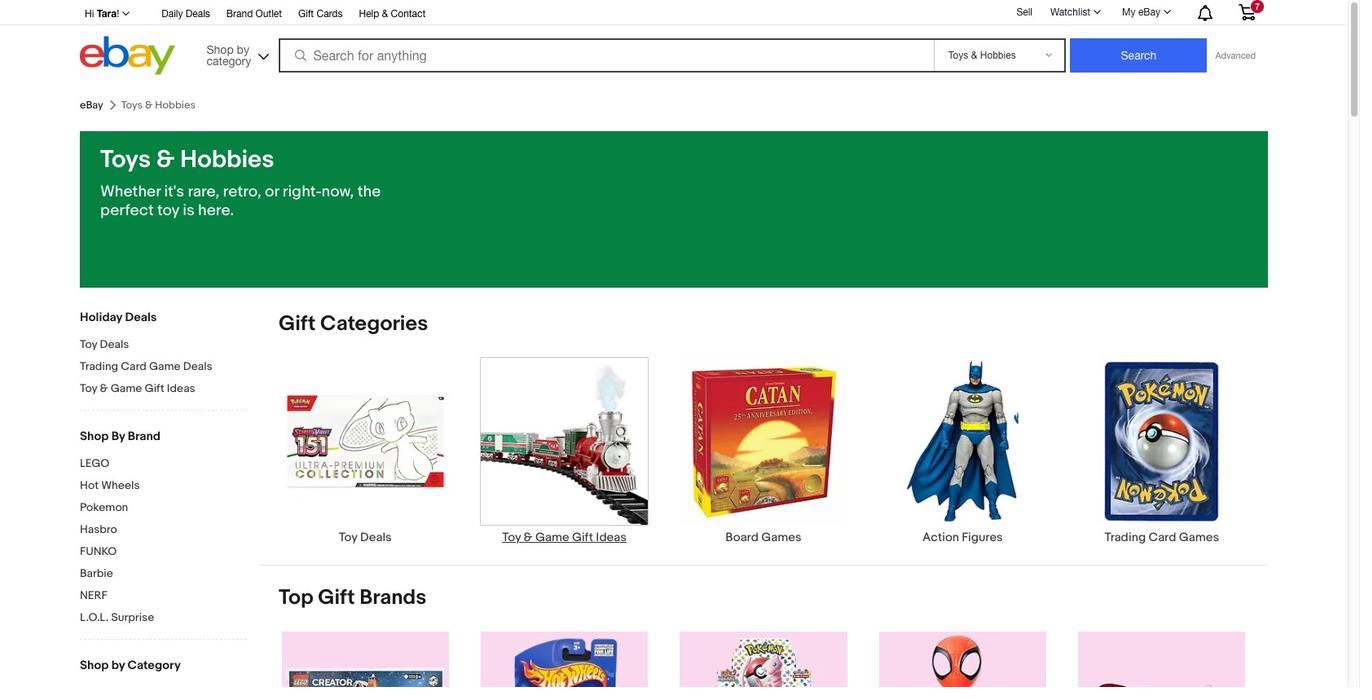 Task type: vqa. For each thing, say whether or not it's contained in the screenshot.
Pet Supplies
no



Task type: describe. For each thing, give the bounding box(es) containing it.
2 games from the left
[[1179, 530, 1220, 546]]

l.o.l.
[[80, 611, 109, 624]]

categories
[[320, 311, 428, 337]]

gift cards link
[[298, 6, 343, 24]]

& for toys
[[156, 145, 175, 174]]

trading card games
[[1105, 530, 1220, 546]]

contact
[[391, 8, 426, 20]]

hi tara !
[[85, 7, 119, 20]]

board
[[726, 530, 759, 546]]

by
[[111, 429, 125, 444]]

daily
[[162, 8, 183, 20]]

toy for toy & game gift ideas
[[502, 530, 521, 546]]

shop by category
[[207, 43, 251, 67]]

account navigation
[[76, 0, 1268, 25]]

shop for shop by category
[[80, 658, 109, 673]]

funko
[[80, 544, 117, 558]]

the
[[358, 183, 381, 201]]

deals for holiday deals
[[125, 310, 157, 325]]

brand outlet link
[[226, 6, 282, 24]]

gift inside list
[[572, 530, 593, 546]]

0 horizontal spatial toy & game gift ideas link
[[80, 381, 247, 397]]

sell link
[[1009, 6, 1040, 18]]

action
[[923, 530, 959, 546]]

funko link
[[80, 544, 247, 560]]

toy deals trading card game deals toy & game gift ideas
[[80, 337, 212, 395]]

rare,
[[188, 183, 220, 201]]

lego link
[[80, 456, 247, 472]]

it's
[[164, 183, 184, 201]]

retro,
[[223, 183, 261, 201]]

Search for anything text field
[[281, 40, 931, 71]]

& inside toy deals trading card game deals toy & game gift ideas
[[100, 381, 108, 395]]

shop by brand
[[80, 429, 161, 444]]

1 horizontal spatial trading
[[1105, 530, 1146, 546]]

perfect
[[100, 201, 154, 220]]

shop for shop by brand
[[80, 429, 109, 444]]

board games link
[[664, 357, 863, 546]]

toy & game gift ideas
[[502, 530, 627, 546]]

deals for daily deals
[[186, 8, 210, 20]]

7
[[1255, 2, 1260, 11]]

board games
[[726, 530, 802, 546]]

wheels
[[101, 478, 140, 492]]

hasbro link
[[80, 522, 247, 538]]

toys
[[100, 145, 151, 174]]

l.o.l. surprise link
[[80, 611, 247, 626]]

by for category
[[237, 43, 249, 56]]

toy deals link for categories
[[266, 357, 465, 546]]

barbie
[[80, 566, 113, 580]]

shop by category button
[[199, 36, 273, 71]]

figures
[[962, 530, 1003, 546]]

daily deals link
[[162, 6, 210, 24]]

shop for shop by category
[[207, 43, 234, 56]]

1 games from the left
[[762, 530, 802, 546]]

brand inside "brand outlet" link
[[226, 8, 253, 20]]

gift inside account navigation
[[298, 8, 314, 20]]

2 vertical spatial game
[[535, 530, 569, 546]]

pokemon link
[[80, 500, 247, 516]]

toy
[[157, 201, 179, 220]]

sell
[[1017, 6, 1033, 18]]

trading card game deals link
[[80, 359, 247, 375]]

outlet
[[256, 8, 282, 20]]

none submit inside shop by category banner
[[1071, 38, 1208, 73]]

hot
[[80, 478, 99, 492]]

category
[[128, 658, 181, 673]]

by for category
[[111, 658, 125, 673]]

card inside toy deals trading card game deals toy & game gift ideas
[[121, 359, 147, 373]]

ideas inside toy & game gift ideas link
[[596, 530, 627, 546]]

holiday
[[80, 310, 122, 325]]

my
[[1122, 7, 1136, 18]]

ebay link
[[80, 99, 103, 112]]



Task type: locate. For each thing, give the bounding box(es) containing it.
0 horizontal spatial games
[[762, 530, 802, 546]]

1 vertical spatial game
[[111, 381, 142, 395]]

!
[[117, 8, 119, 20]]

here.
[[198, 201, 234, 220]]

2 vertical spatial shop
[[80, 658, 109, 673]]

shop
[[207, 43, 234, 56], [80, 429, 109, 444], [80, 658, 109, 673]]

1 horizontal spatial toy deals link
[[266, 357, 465, 546]]

0 horizontal spatial game
[[111, 381, 142, 395]]

watchlist link
[[1042, 2, 1109, 22]]

lego hot wheels pokemon hasbro funko barbie nerf l.o.l. surprise
[[80, 456, 154, 624]]

shop by category
[[80, 658, 181, 673]]

2 list from the top
[[259, 631, 1268, 687]]

toy for toy deals trading card game deals toy & game gift ideas
[[80, 337, 97, 351]]

my ebay link
[[1114, 2, 1179, 22]]

1 vertical spatial card
[[1149, 530, 1177, 546]]

2 horizontal spatial game
[[535, 530, 569, 546]]

1 horizontal spatial ideas
[[596, 530, 627, 546]]

deals
[[186, 8, 210, 20], [125, 310, 157, 325], [100, 337, 129, 351], [183, 359, 212, 373], [360, 530, 392, 546]]

1 vertical spatial toy deals link
[[266, 357, 465, 546]]

brands
[[360, 585, 427, 611]]

0 vertical spatial by
[[237, 43, 249, 56]]

surprise
[[111, 611, 154, 624]]

ebay right my
[[1139, 7, 1161, 18]]

toys & hobbies main content
[[67, 92, 1281, 687]]

is
[[183, 201, 195, 220]]

0 horizontal spatial ebay
[[80, 99, 103, 112]]

watchlist
[[1051, 7, 1091, 18]]

0 vertical spatial card
[[121, 359, 147, 373]]

0 horizontal spatial toy deals link
[[80, 337, 247, 353]]

by left 'category' at the bottom left
[[111, 658, 125, 673]]

daily deals
[[162, 8, 210, 20]]

trading card games link
[[1063, 357, 1262, 546]]

ebay inside my ebay link
[[1139, 7, 1161, 18]]

1 horizontal spatial toy & game gift ideas link
[[465, 357, 664, 546]]

deals for toy deals trading card game deals toy & game gift ideas
[[100, 337, 129, 351]]

hi
[[85, 8, 94, 20]]

& inside 'toys & hobbies whether it's rare, retro, or right-now, the perfect toy is here.'
[[156, 145, 175, 174]]

shop down l.o.l.
[[80, 658, 109, 673]]

1 list from the top
[[259, 357, 1268, 565]]

1 horizontal spatial by
[[237, 43, 249, 56]]

ebay up toys
[[80, 99, 103, 112]]

7 link
[[1229, 0, 1266, 24]]

games
[[762, 530, 802, 546], [1179, 530, 1220, 546]]

deals inside account navigation
[[186, 8, 210, 20]]

ideas inside toy deals trading card game deals toy & game gift ideas
[[167, 381, 195, 395]]

1 vertical spatial ideas
[[596, 530, 627, 546]]

action figures
[[923, 530, 1003, 546]]

help & contact
[[359, 8, 426, 20]]

1 vertical spatial trading
[[1105, 530, 1146, 546]]

0 vertical spatial game
[[149, 359, 181, 373]]

trading
[[80, 359, 118, 373], [1105, 530, 1146, 546]]

advanced link
[[1208, 39, 1264, 72]]

0 vertical spatial brand
[[226, 8, 253, 20]]

deals for toy deals
[[360, 530, 392, 546]]

list containing toy deals
[[259, 357, 1268, 565]]

ebay
[[1139, 7, 1161, 18], [80, 99, 103, 112]]

1 horizontal spatial games
[[1179, 530, 1220, 546]]

& for toy
[[524, 530, 533, 546]]

1 vertical spatial list
[[259, 631, 1268, 687]]

by inside shop by category
[[237, 43, 249, 56]]

0 horizontal spatial trading
[[80, 359, 118, 373]]

shop left by
[[80, 429, 109, 444]]

my ebay
[[1122, 7, 1161, 18]]

shop down "brand outlet" link
[[207, 43, 234, 56]]

holiday deals
[[80, 310, 157, 325]]

0 vertical spatial shop
[[207, 43, 234, 56]]

ebay inside toys & hobbies main content
[[80, 99, 103, 112]]

game
[[149, 359, 181, 373], [111, 381, 142, 395], [535, 530, 569, 546]]

tara
[[97, 7, 117, 20]]

cards
[[317, 8, 343, 20]]

list for gift categories
[[259, 357, 1268, 565]]

hobbies
[[180, 145, 274, 174]]

toy
[[80, 337, 97, 351], [80, 381, 97, 395], [339, 530, 357, 546], [502, 530, 521, 546]]

by inside toys & hobbies main content
[[111, 658, 125, 673]]

nerf link
[[80, 589, 247, 604]]

brand right by
[[128, 429, 161, 444]]

None submit
[[1071, 38, 1208, 73]]

gift
[[298, 8, 314, 20], [279, 311, 316, 337], [145, 381, 164, 395], [572, 530, 593, 546], [318, 585, 355, 611]]

pokemon
[[80, 500, 128, 514]]

advanced
[[1216, 51, 1256, 60]]

0 vertical spatial list
[[259, 357, 1268, 565]]

0 horizontal spatial card
[[121, 359, 147, 373]]

0 vertical spatial trading
[[80, 359, 118, 373]]

nerf
[[80, 589, 107, 602]]

1 horizontal spatial card
[[1149, 530, 1177, 546]]

by down "brand outlet" link
[[237, 43, 249, 56]]

toy deals
[[339, 530, 392, 546]]

1 horizontal spatial ebay
[[1139, 7, 1161, 18]]

toy deals link
[[80, 337, 247, 353], [266, 357, 465, 546]]

1 vertical spatial ebay
[[80, 99, 103, 112]]

shop inside shop by category
[[207, 43, 234, 56]]

brand left outlet
[[226, 8, 253, 20]]

gift cards
[[298, 8, 343, 20]]

card inside trading card games link
[[1149, 530, 1177, 546]]

brand inside toys & hobbies main content
[[128, 429, 161, 444]]

0 horizontal spatial brand
[[128, 429, 161, 444]]

whether
[[100, 183, 161, 201]]

brand
[[226, 8, 253, 20], [128, 429, 161, 444]]

brand outlet
[[226, 8, 282, 20]]

list for top gift brands
[[259, 631, 1268, 687]]

action figures link
[[863, 357, 1063, 546]]

toys & hobbies whether it's rare, retro, or right-now, the perfect toy is here.
[[100, 145, 381, 220]]

toy deals link for deals
[[80, 337, 247, 353]]

lego
[[80, 456, 110, 470]]

0 horizontal spatial ideas
[[167, 381, 195, 395]]

right-
[[283, 183, 322, 201]]

hasbro
[[80, 522, 117, 536]]

ideas
[[167, 381, 195, 395], [596, 530, 627, 546]]

0 vertical spatial ideas
[[167, 381, 195, 395]]

1 horizontal spatial brand
[[226, 8, 253, 20]]

toy for toy deals
[[339, 530, 357, 546]]

shop by category banner
[[76, 0, 1268, 79]]

or
[[265, 183, 279, 201]]

category
[[207, 54, 251, 67]]

0 horizontal spatial by
[[111, 658, 125, 673]]

list
[[259, 357, 1268, 565], [259, 631, 1268, 687]]

help
[[359, 8, 379, 20]]

card
[[121, 359, 147, 373], [1149, 530, 1177, 546]]

0 vertical spatial ebay
[[1139, 7, 1161, 18]]

1 vertical spatial brand
[[128, 429, 161, 444]]

top gift brands
[[279, 585, 427, 611]]

& inside help & contact link
[[382, 8, 388, 20]]

barbie link
[[80, 566, 247, 582]]

now,
[[322, 183, 354, 201]]

1 vertical spatial shop
[[80, 429, 109, 444]]

&
[[382, 8, 388, 20], [156, 145, 175, 174], [100, 381, 108, 395], [524, 530, 533, 546]]

trading inside toy deals trading card game deals toy & game gift ideas
[[80, 359, 118, 373]]

hot wheels link
[[80, 478, 247, 494]]

& for help
[[382, 8, 388, 20]]

gift categories
[[279, 311, 428, 337]]

1 vertical spatial by
[[111, 658, 125, 673]]

1 horizontal spatial game
[[149, 359, 181, 373]]

by
[[237, 43, 249, 56], [111, 658, 125, 673]]

help & contact link
[[359, 6, 426, 24]]

0 vertical spatial toy deals link
[[80, 337, 247, 353]]

top
[[279, 585, 313, 611]]

gift inside toy deals trading card game deals toy & game gift ideas
[[145, 381, 164, 395]]



